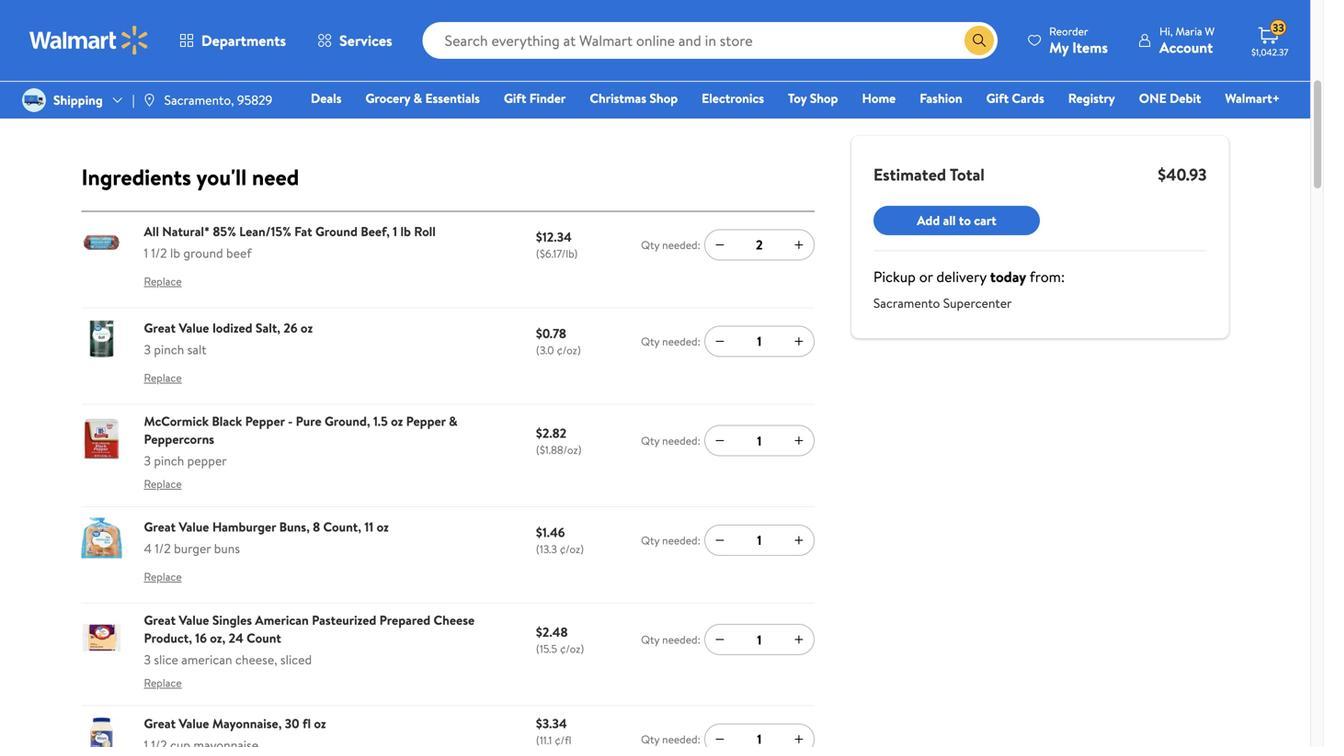 Task type: locate. For each thing, give the bounding box(es) containing it.
1 needed: from the top
[[662, 237, 701, 253]]

all
[[943, 211, 956, 229]]

mins inside "prep time 15 mins"
[[894, 33, 939, 64]]

2 needed: from the top
[[662, 334, 701, 349]]

toy shop link
[[780, 88, 847, 108]]

2 great from the top
[[144, 518, 176, 536]]

1 horizontal spatial shop
[[810, 89, 838, 107]]

needed:
[[662, 237, 701, 253], [662, 334, 701, 349], [662, 433, 701, 449], [662, 533, 701, 548], [662, 632, 701, 648], [662, 732, 701, 748]]

0 vertical spatial lb
[[401, 223, 411, 241]]

0 horizontal spatial &
[[414, 89, 422, 107]]

1/2 right 4
[[155, 540, 171, 558]]

hi, maria w account
[[1160, 23, 1215, 57]]

needed: for $2.82
[[662, 433, 701, 449]]

0 horizontal spatial time
[[894, 19, 916, 35]]

0 horizontal spatial shop
[[650, 89, 678, 107]]

pepper
[[187, 452, 227, 470]]

qty
[[641, 237, 660, 253], [641, 334, 660, 349], [641, 433, 660, 449], [641, 533, 660, 548], [641, 632, 660, 648], [641, 732, 660, 748]]

2 replace button from the top
[[144, 364, 182, 393]]

|
[[132, 91, 135, 109]]

$12.34
[[536, 228, 572, 246]]

6 qty from the top
[[641, 732, 660, 748]]

needed: for $12.34
[[662, 237, 701, 253]]

2 replace from the top
[[144, 370, 182, 386]]

qty for $12.34
[[641, 237, 660, 253]]

15
[[869, 33, 888, 64]]

1 vertical spatial 1/2
[[155, 540, 171, 558]]

3 qty from the top
[[641, 433, 660, 449]]

4 replace from the top
[[144, 569, 182, 585]]

prepared
[[380, 611, 431, 629]]

qty needed: left decrease quantity great value mayonnaise, 30 fl oz-count, current quantity 1 icon
[[641, 732, 701, 748]]

1 left "increase quantity great value iodized salt, 26 oz-count, current quantity 1" icon
[[757, 333, 762, 350]]

great right great value iodized salt, 26 oz icon
[[144, 319, 176, 337]]

1 vertical spatial ¢/oz)
[[560, 542, 584, 557]]

great value hamburger buns, 8 count, 11 oz image
[[81, 518, 122, 559]]

1 horizontal spatial mins
[[1086, 33, 1132, 64]]

shop
[[650, 89, 678, 107], [810, 89, 838, 107]]

3 left slice at the left bottom of the page
[[144, 651, 151, 669]]

replace
[[144, 274, 182, 289], [144, 370, 182, 386], [144, 476, 182, 492], [144, 569, 182, 585], [144, 675, 182, 691]]

replace button down 4
[[144, 563, 182, 592]]

pinch inside mccormick black pepper - pure ground, 1.5 oz pepper & peppercorns 3 pinch pepper
[[154, 452, 184, 470]]

christmas
[[590, 89, 647, 107]]

needed: left decrease quantity great value iodized salt, 26 oz-count, current quantity 1 image
[[662, 334, 701, 349]]

1 horizontal spatial pepper
[[406, 412, 446, 430]]

2 mins from the left
[[1086, 33, 1132, 64]]

replace button down the all on the top left
[[144, 267, 182, 297]]

5 replace button from the top
[[144, 669, 182, 698]]

replace up mccormick
[[144, 370, 182, 386]]

replace down 4
[[144, 569, 182, 585]]

0 horizontal spatial gift
[[504, 89, 526, 107]]

oz right 11
[[377, 518, 389, 536]]

american
[[181, 651, 232, 669]]

add all to cart button
[[874, 206, 1040, 235]]

search icon image
[[972, 33, 987, 48]]

value up salt
[[179, 319, 209, 337]]

0 vertical spatial 1/2
[[151, 244, 167, 262]]

1 replace button from the top
[[144, 267, 182, 297]]

value for mayonnaise,
[[179, 715, 209, 733]]

qty needed: for $12.34
[[641, 237, 701, 253]]

qty needed: left "decrease quantity great value singles american pasteurized prepared cheese product, 16 oz, 24 count-count, current quantity 1" icon
[[641, 632, 701, 648]]

ground
[[315, 223, 358, 241]]

replace button down product,
[[144, 669, 182, 698]]

pure
[[296, 412, 322, 430]]

& right grocery
[[414, 89, 422, 107]]

count
[[247, 629, 281, 647]]

maria
[[1176, 23, 1203, 39]]

1 horizontal spatial time
[[1088, 19, 1110, 35]]

4 needed: from the top
[[662, 533, 701, 548]]

pepper
[[245, 412, 285, 430], [406, 412, 446, 430]]

supercenter
[[943, 294, 1012, 312]]

& right '1.5'
[[449, 412, 458, 430]]

oz inside great value iodized salt, 26 oz 3 pinch salt
[[301, 319, 313, 337]]

needed: left "decrease quantity great value singles american pasteurized prepared cheese product, 16 oz, 24 count-count, current quantity 1" icon
[[662, 632, 701, 648]]

value inside great value singles american pasteurized prepared cheese product, 16 oz, 24 count 3 slice american cheese, sliced
[[179, 611, 209, 629]]

1 right decrease quantity mccormick black pepper - pure ground, 1.5 oz pepper & peppercorns-count, current quantity 1 icon
[[757, 432, 762, 450]]

¢/oz) inside the $0.78 (3.0 ¢/oz)
[[557, 343, 581, 358]]

¢/oz) inside $2.48 (15.5 ¢/oz)
[[560, 641, 584, 657]]

great value mayonnaise, 30 fl oz link
[[144, 715, 326, 733]]

shop right toy
[[810, 89, 838, 107]]

0 vertical spatial ¢/oz)
[[557, 343, 581, 358]]

qty needed: left decrease quantity great value hamburger buns, 8 count, 11 oz-count, current quantity 1 image at bottom
[[641, 533, 701, 548]]

1 for great value iodized salt, 26 oz
[[757, 333, 762, 350]]

gift left cards
[[986, 89, 1009, 107]]

replace button down peppercorns
[[144, 470, 182, 499]]

needed: left decrease quantity mccormick black pepper - pure ground, 1.5 oz pepper & peppercorns-count, current quantity 1 icon
[[662, 433, 701, 449]]

replace for 3 pinch pepper
[[144, 476, 182, 492]]

all natural* 85% lean/15% fat ground beef, 1 lb roll 1 1/2 lb ground beef
[[144, 223, 436, 262]]

deals
[[311, 89, 342, 107]]

great up 4
[[144, 518, 176, 536]]

3 replace button from the top
[[144, 470, 182, 499]]

4 replace button from the top
[[144, 563, 182, 592]]

time inside "prep time 15 mins"
[[894, 19, 916, 35]]

2 qty needed: from the top
[[641, 334, 701, 349]]

hi,
[[1160, 23, 1173, 39]]

¢/oz) right (13.3
[[560, 542, 584, 557]]

shop right christmas
[[650, 89, 678, 107]]

5 replace from the top
[[144, 675, 182, 691]]

mccormick black pepper - pure ground, 1.5 oz pepper & peppercorns image
[[81, 419, 122, 459]]

1 replace from the top
[[144, 274, 182, 289]]

4 qty needed: from the top
[[641, 533, 701, 548]]

time up items on the top right of page
[[1088, 19, 1110, 35]]

qty needed: left decrease quantity mccormick black pepper - pure ground, 1.5 oz pepper & peppercorns-count, current quantity 1 icon
[[641, 433, 701, 449]]

value up burger
[[179, 518, 209, 536]]

pepper right '1.5'
[[406, 412, 446, 430]]

0 vertical spatial pinch
[[154, 341, 184, 359]]

services button
[[302, 18, 408, 63]]

increase quantity great value hamburger buns, 8 count, 11 oz-count, current quantity 1 image
[[792, 533, 806, 548]]

2 vertical spatial 3
[[144, 651, 151, 669]]

33
[[1273, 20, 1285, 36]]

$1,042.37
[[1252, 46, 1289, 58]]

lean/15%
[[239, 223, 291, 241]]

1 value from the top
[[179, 319, 209, 337]]

oz inside great value hamburger buns, 8 count, 11 oz 4 1/2 burger buns
[[377, 518, 389, 536]]

2 gift from the left
[[986, 89, 1009, 107]]

oz right '1.5'
[[391, 412, 403, 430]]

11
[[365, 518, 374, 536]]

0 horizontal spatial pepper
[[245, 412, 285, 430]]

time right "prep"
[[894, 19, 916, 35]]

needed: left decrease quantity great value hamburger buns, 8 count, 11 oz-count, current quantity 1 image at bottom
[[662, 533, 701, 548]]

3 great from the top
[[144, 611, 176, 629]]

one debit link
[[1131, 88, 1210, 108]]

1 3 from the top
[[144, 341, 151, 359]]

qty left decrease quantity great value hamburger buns, 8 count, 11 oz-count, current quantity 1 image at bottom
[[641, 533, 660, 548]]

decrease quantity great value mayonnaise, 30 fl oz-count, current quantity 1 image
[[713, 732, 727, 747]]

mins right 15
[[894, 33, 939, 64]]

4
[[144, 540, 152, 558]]

replace down peppercorns
[[144, 476, 182, 492]]

5 qty needed: from the top
[[641, 632, 701, 648]]

& inside mccormick black pepper - pure ground, 1.5 oz pepper & peppercorns 3 pinch pepper
[[449, 412, 458, 430]]

fat
[[294, 223, 312, 241]]

1 mins from the left
[[894, 33, 939, 64]]

great right great value mayonnaise, 30 fl oz icon
[[144, 715, 176, 733]]

great for great value hamburger buns, 8 count, 11 oz
[[144, 518, 176, 536]]

pickup
[[874, 267, 916, 287]]

1 horizontal spatial &
[[449, 412, 458, 430]]

qty left decrease quantity great value mayonnaise, 30 fl oz-count, current quantity 1 icon
[[641, 732, 660, 748]]

¢/oz) right '(3.0'
[[557, 343, 581, 358]]

1 vertical spatial pinch
[[154, 452, 184, 470]]

cook
[[1060, 19, 1085, 35]]

1 time from the left
[[894, 19, 916, 35]]

oz right "26"
[[301, 319, 313, 337]]

3 3 from the top
[[144, 651, 151, 669]]

pepper left -
[[245, 412, 285, 430]]

great up slice at the left bottom of the page
[[144, 611, 176, 629]]

pasteurized
[[312, 611, 376, 629]]

replace button for 1 1/2 lb ground beef
[[144, 267, 182, 297]]

0 vertical spatial &
[[414, 89, 422, 107]]

shop for toy shop
[[810, 89, 838, 107]]

3 replace from the top
[[144, 476, 182, 492]]

pinch down peppercorns
[[154, 452, 184, 470]]

5 needed: from the top
[[662, 632, 701, 648]]

cook time 10 mins
[[1060, 19, 1132, 64]]

2 time from the left
[[1088, 19, 1110, 35]]

cart
[[974, 211, 997, 229]]

3 qty needed: from the top
[[641, 433, 701, 449]]

time inside cook time 10 mins
[[1088, 19, 1110, 35]]

great inside great value iodized salt, 26 oz 3 pinch salt
[[144, 319, 176, 337]]

1 for mccormick black pepper - pure ground, 1.5 oz pepper & peppercorns
[[757, 432, 762, 450]]

5 qty from the top
[[641, 632, 660, 648]]

$2.82 ($1.88/oz)
[[536, 424, 582, 458]]

count,
[[323, 518, 361, 536]]

beef
[[226, 244, 252, 262]]

2 shop from the left
[[810, 89, 838, 107]]

value left "oz,"
[[179, 611, 209, 629]]

mins inside cook time 10 mins
[[1086, 33, 1132, 64]]

qty for $2.82
[[641, 433, 660, 449]]

4 value from the top
[[179, 715, 209, 733]]

replace button for 3 pinch pepper
[[144, 470, 182, 499]]

estimated total
[[874, 163, 985, 186]]

1/2 inside all natural* 85% lean/15% fat ground beef, 1 lb roll 1 1/2 lb ground beef
[[151, 244, 167, 262]]

great value iodized salt, 26 oz 3 pinch salt
[[144, 319, 313, 359]]

2 value from the top
[[179, 518, 209, 536]]

1 left increase quantity great value singles american pasteurized prepared cheese product, 16 oz, 24 count-count, current quantity 1 image
[[757, 631, 762, 649]]

needed: for $0.78
[[662, 334, 701, 349]]

qty left decrease quantity mccormick black pepper - pure ground, 1.5 oz pepper & peppercorns-count, current quantity 1 icon
[[641, 433, 660, 449]]

¢/oz)
[[557, 343, 581, 358], [560, 542, 584, 557], [560, 641, 584, 657]]

needed: left decrease quantity all natural* 85% lean/15% fat ground beef, 1 lb roll-count, current quantity 2 image
[[662, 237, 701, 253]]

all
[[144, 223, 159, 241]]

qty left "decrease quantity great value singles american pasteurized prepared cheese product, 16 oz, 24 count-count, current quantity 1" icon
[[641, 632, 660, 648]]

&
[[414, 89, 422, 107], [449, 412, 458, 430]]

qty needed: left decrease quantity great value iodized salt, 26 oz-count, current quantity 1 image
[[641, 334, 701, 349]]

1 down the all on the top left
[[144, 244, 148, 262]]

1
[[393, 223, 397, 241], [144, 244, 148, 262], [757, 333, 762, 350], [757, 432, 762, 450], [757, 532, 762, 550], [757, 631, 762, 649]]

 image
[[22, 88, 46, 112]]

lb left the roll
[[401, 223, 411, 241]]

6 qty needed: from the top
[[641, 732, 701, 748]]

decrease quantity mccormick black pepper - pure ground, 1.5 oz pepper & peppercorns-count, current quantity 1 image
[[713, 434, 727, 448]]

1 vertical spatial 3
[[144, 452, 151, 470]]

great inside great value singles american pasteurized prepared cheese product, 16 oz, 24 count 3 slice american cheese, sliced
[[144, 611, 176, 629]]

2 vertical spatial ¢/oz)
[[560, 641, 584, 657]]

walmart image
[[29, 26, 149, 55]]

lb
[[401, 223, 411, 241], [170, 244, 180, 262]]

1 pinch from the top
[[154, 341, 184, 359]]

1 vertical spatial &
[[449, 412, 458, 430]]

0 horizontal spatial mins
[[894, 33, 939, 64]]

¢/oz) inside "$1.46 (13.3 ¢/oz)"
[[560, 542, 584, 557]]

pinch left salt
[[154, 341, 184, 359]]

4 qty from the top
[[641, 533, 660, 548]]

replace button for 3 slice american cheese, sliced
[[144, 669, 182, 698]]

decrease quantity great value singles american pasteurized prepared cheese product, 16 oz, 24 count-count, current quantity 1 image
[[713, 633, 727, 648]]

3 down peppercorns
[[144, 452, 151, 470]]

great inside great value hamburger buns, 8 count, 11 oz 4 1/2 burger buns
[[144, 518, 176, 536]]

burger
[[174, 540, 211, 558]]

finder
[[530, 89, 566, 107]]

gift finder link
[[496, 88, 574, 108]]

shipping
[[53, 91, 103, 109]]

time
[[894, 19, 916, 35], [1088, 19, 1110, 35]]

1 for great value hamburger buns, 8 count, 11 oz
[[757, 532, 762, 550]]

mayonnaise,
[[212, 715, 282, 733]]

value inside great value iodized salt, 26 oz 3 pinch salt
[[179, 319, 209, 337]]

2 qty from the top
[[641, 334, 660, 349]]

add
[[917, 211, 940, 229]]

replace button up mccormick
[[144, 364, 182, 393]]

¢/oz) right (15.5
[[560, 641, 584, 657]]

85%
[[213, 223, 236, 241]]

qty left decrease quantity all natural* 85% lean/15% fat ground beef, 1 lb roll-count, current quantity 2 image
[[641, 237, 660, 253]]

needed: left decrease quantity great value mayonnaise, 30 fl oz-count, current quantity 1 icon
[[662, 732, 701, 748]]

qty left decrease quantity great value iodized salt, 26 oz-count, current quantity 1 image
[[641, 334, 660, 349]]

2 3 from the top
[[144, 452, 151, 470]]

qty needed: left decrease quantity all natural* 85% lean/15% fat ground beef, 1 lb roll-count, current quantity 2 image
[[641, 237, 701, 253]]

4 great from the top
[[144, 715, 176, 733]]

peppercorns
[[144, 430, 214, 448]]

3 needed: from the top
[[662, 433, 701, 449]]

replace button
[[144, 267, 182, 297], [144, 364, 182, 393], [144, 470, 182, 499], [144, 563, 182, 592], [144, 669, 182, 698]]

1 vertical spatial lb
[[170, 244, 180, 262]]

replace button for 4 1/2 burger buns
[[144, 563, 182, 592]]

$2.48 (15.5 ¢/oz)
[[536, 623, 584, 657]]

replace down slice at the left bottom of the page
[[144, 675, 182, 691]]

1 left increase quantity great value hamburger buns, 8 count, 11 oz-count, current quantity 1 image
[[757, 532, 762, 550]]

8
[[313, 518, 320, 536]]

shop for christmas shop
[[650, 89, 678, 107]]

add all to cart
[[917, 211, 997, 229]]

all natural* 85% lean/15% fat ground beef, 1 lb roll link
[[144, 223, 436, 241]]

value inside great value hamburger buns, 8 count, 11 oz 4 1/2 burger buns
[[179, 518, 209, 536]]

great for great value singles american pasteurized prepared cheese product, 16 oz, 24 count
[[144, 611, 176, 629]]

1/2 down the all on the top left
[[151, 244, 167, 262]]

gift cards
[[986, 89, 1045, 107]]

0 vertical spatial 3
[[144, 341, 151, 359]]

mins
[[894, 33, 939, 64], [1086, 33, 1132, 64]]

2
[[756, 236, 763, 254]]

1 gift from the left
[[504, 89, 526, 107]]

3 right great value iodized salt, 26 oz icon
[[144, 341, 151, 359]]

account
[[1160, 37, 1213, 57]]

2 pinch from the top
[[154, 452, 184, 470]]

lb down natural*
[[170, 244, 180, 262]]

decrease quantity great value iodized salt, 26 oz-count, current quantity 1 image
[[713, 334, 727, 349]]

3 value from the top
[[179, 611, 209, 629]]

mccormick
[[144, 412, 209, 430]]

gift left finder
[[504, 89, 526, 107]]

needed: for $2.48
[[662, 632, 701, 648]]

time for 15
[[894, 19, 916, 35]]

1 qty needed: from the top
[[641, 237, 701, 253]]

3 inside great value iodized salt, 26 oz 3 pinch salt
[[144, 341, 151, 359]]

mccormick black pepper - pure ground, 1.5 oz pepper & peppercorns 3 pinch pepper
[[144, 412, 458, 470]]

1 great from the top
[[144, 319, 176, 337]]

replace down the all on the top left
[[144, 274, 182, 289]]

2 pepper from the left
[[406, 412, 446, 430]]

qty needed: for $1.46
[[641, 533, 701, 548]]

$1.46 (13.3 ¢/oz)
[[536, 524, 584, 557]]

1 horizontal spatial gift
[[986, 89, 1009, 107]]

increase quantity all natural* 85% lean/15% fat ground beef, 1 lb roll-count, current quantity 2 image
[[792, 238, 806, 252]]

great value singles american pasteurized prepared cheese product, 16 oz, 24 count 3 slice american cheese, sliced
[[144, 611, 475, 669]]

value left mayonnaise,
[[179, 715, 209, 733]]

beef,
[[361, 223, 390, 241]]

mins right 10
[[1086, 33, 1132, 64]]

 image
[[142, 93, 157, 108]]

american
[[255, 611, 309, 629]]

1 qty from the top
[[641, 237, 660, 253]]

value
[[179, 319, 209, 337], [179, 518, 209, 536], [179, 611, 209, 629], [179, 715, 209, 733]]

oz inside mccormick black pepper - pure ground, 1.5 oz pepper & peppercorns 3 pinch pepper
[[391, 412, 403, 430]]

1 shop from the left
[[650, 89, 678, 107]]



Task type: describe. For each thing, give the bounding box(es) containing it.
16
[[195, 629, 207, 647]]

christmas shop
[[590, 89, 678, 107]]

cheese
[[434, 611, 475, 629]]

gift for gift cards
[[986, 89, 1009, 107]]

cheese,
[[235, 651, 277, 669]]

ingredients you'll need
[[81, 162, 299, 193]]

gift for gift finder
[[504, 89, 526, 107]]

essentials
[[425, 89, 480, 107]]

¢/oz) for $2.48
[[560, 641, 584, 657]]

salt
[[187, 341, 207, 359]]

singles
[[212, 611, 252, 629]]

great value hamburger buns, 8 count, 11 oz 4 1/2 burger buns
[[144, 518, 389, 558]]

sacramento
[[874, 294, 940, 312]]

1 for great value singles american pasteurized prepared cheese product, 16 oz, 24 count
[[757, 631, 762, 649]]

gift finder
[[504, 89, 566, 107]]

you'll
[[197, 162, 247, 193]]

3 inside mccormick black pepper - pure ground, 1.5 oz pepper & peppercorns 3 pinch pepper
[[144, 452, 151, 470]]

mins for 10 mins
[[1086, 33, 1132, 64]]

pinch inside great value iodized salt, 26 oz 3 pinch salt
[[154, 341, 184, 359]]

my
[[1049, 37, 1069, 57]]

great value mayonnaise, 30 fl oz
[[144, 715, 326, 733]]

gift cards link
[[978, 88, 1053, 108]]

oz right the "fl"
[[314, 715, 326, 733]]

1 right the beef,
[[393, 223, 397, 241]]

replace for 1 1/2 lb ground beef
[[144, 274, 182, 289]]

26
[[284, 319, 298, 337]]

qty for $1.46
[[641, 533, 660, 548]]

black
[[212, 412, 242, 430]]

need
[[252, 162, 299, 193]]

great value singles american pasteurized prepared cheese product, 16 oz, 24 count image
[[81, 618, 122, 658]]

qty needed: for $2.48
[[641, 632, 701, 648]]

1 horizontal spatial lb
[[401, 223, 411, 241]]

(3.0
[[536, 343, 554, 358]]

ingredients
[[81, 162, 191, 193]]

$12.34 ($6.17/lb)
[[536, 228, 578, 262]]

6 needed: from the top
[[662, 732, 701, 748]]

qty needed: for $0.78
[[641, 334, 701, 349]]

grocery & essentials link
[[357, 88, 488, 108]]

value for iodized
[[179, 319, 209, 337]]

Search search field
[[423, 22, 998, 59]]

increase quantity great value singles american pasteurized prepared cheese product, 16 oz, 24 count-count, current quantity 1 image
[[792, 633, 806, 648]]

(13.3
[[536, 542, 557, 557]]

deals link
[[303, 88, 350, 108]]

replace for 4 1/2 burger buns
[[144, 569, 182, 585]]

3 inside great value singles american pasteurized prepared cheese product, 16 oz, 24 count 3 slice american cheese, sliced
[[144, 651, 151, 669]]

qty needed: for $2.82
[[641, 433, 701, 449]]

home
[[862, 89, 896, 107]]

great value singles american pasteurized prepared cheese product, 16 oz, 24 count link
[[144, 611, 475, 647]]

-
[[288, 412, 293, 430]]

replace for 3 pinch salt
[[144, 370, 182, 386]]

hamburger
[[212, 518, 276, 536]]

salt,
[[256, 319, 281, 337]]

iodized
[[212, 319, 253, 337]]

$1.46
[[536, 524, 565, 542]]

increase quantity great value iodized salt, 26 oz-count, current quantity 1 image
[[792, 334, 806, 349]]

increase quantity great value mayonnaise, 30 fl oz-count, current quantity 1 image
[[792, 732, 806, 747]]

slice
[[154, 651, 178, 669]]

walmart+
[[1225, 89, 1280, 107]]

fashion
[[920, 89, 963, 107]]

registry
[[1068, 89, 1115, 107]]

replace for 3 slice american cheese, sliced
[[144, 675, 182, 691]]

or
[[919, 267, 933, 287]]

great value hamburger buns, 8 count, 11 oz link
[[144, 518, 389, 536]]

one debit
[[1139, 89, 1201, 107]]

30
[[285, 715, 299, 733]]

prep
[[869, 19, 891, 35]]

toy
[[788, 89, 807, 107]]

Walmart Site-Wide search field
[[423, 22, 998, 59]]

sliced
[[280, 651, 312, 669]]

all natural* 85% lean/15% fat ground beef, 1 lb roll image
[[81, 223, 122, 263]]

great value iodized salt, 26 oz image
[[81, 319, 122, 360]]

from:
[[1030, 267, 1065, 287]]

qty for $2.48
[[641, 632, 660, 648]]

w
[[1205, 23, 1215, 39]]

sacramento,
[[164, 91, 234, 109]]

registry link
[[1060, 88, 1124, 108]]

$0.78
[[536, 325, 567, 343]]

24
[[229, 629, 244, 647]]

grocery & essentials
[[366, 89, 480, 107]]

$3.34
[[536, 715, 567, 733]]

1 pepper from the left
[[245, 412, 285, 430]]

prep time 15 mins
[[869, 19, 939, 64]]

value for hamburger
[[179, 518, 209, 536]]

electronics
[[702, 89, 764, 107]]

debit
[[1170, 89, 1201, 107]]

time for 10
[[1088, 19, 1110, 35]]

10
[[1060, 33, 1081, 64]]

roll
[[414, 223, 436, 241]]

decrease quantity great value hamburger buns, 8 count, 11 oz-count, current quantity 1 image
[[713, 533, 727, 548]]

fl
[[303, 715, 311, 733]]

buns
[[214, 540, 240, 558]]

walmart+ link
[[1217, 88, 1289, 108]]

great value mayonnaise, 30 fl oz image
[[81, 717, 122, 748]]

qty for $0.78
[[641, 334, 660, 349]]

delivery
[[937, 267, 987, 287]]

¢/oz) for $0.78
[[557, 343, 581, 358]]

$0.78 (3.0 ¢/oz)
[[536, 325, 581, 358]]

($6.17/lb)
[[536, 246, 578, 262]]

reorder my items
[[1049, 23, 1108, 57]]

pickup or delivery today from: sacramento supercenter
[[874, 267, 1065, 312]]

0 horizontal spatial lb
[[170, 244, 180, 262]]

value for singles
[[179, 611, 209, 629]]

natural*
[[162, 223, 210, 241]]

oz,
[[210, 629, 226, 647]]

mins for 15 mins
[[894, 33, 939, 64]]

1/2 inside great value hamburger buns, 8 count, 11 oz 4 1/2 burger buns
[[155, 540, 171, 558]]

great for great value iodized salt, 26 oz
[[144, 319, 176, 337]]

decrease quantity all natural* 85% lean/15% fat ground beef, 1 lb roll-count, current quantity 2 image
[[713, 238, 727, 252]]

ground
[[183, 244, 223, 262]]

95829
[[237, 91, 273, 109]]

¢/oz) for $1.46
[[560, 542, 584, 557]]

departments
[[201, 30, 286, 51]]

replace button for 3 pinch salt
[[144, 364, 182, 393]]

ground,
[[325, 412, 370, 430]]

increase quantity mccormick black pepper - pure ground, 1.5 oz pepper & peppercorns-count, current quantity 1 image
[[792, 434, 806, 448]]

reorder
[[1049, 23, 1089, 39]]

electronics link
[[694, 88, 773, 108]]

needed: for $1.46
[[662, 533, 701, 548]]



Task type: vqa. For each thing, say whether or not it's contained in the screenshot.
left &
yes



